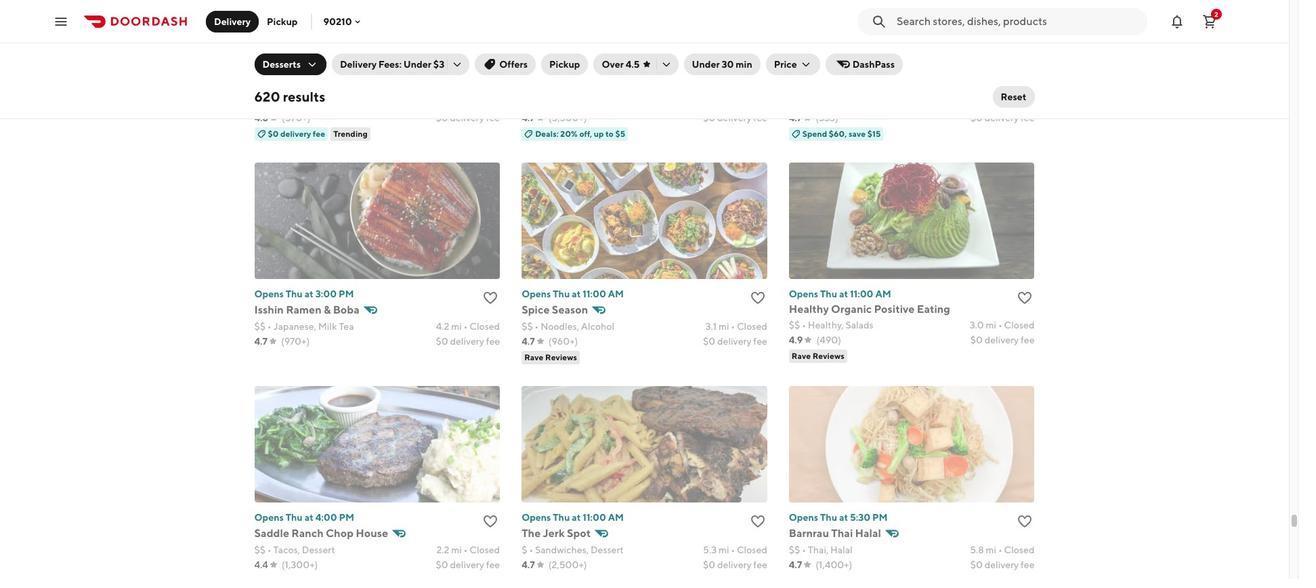 Task type: locate. For each thing, give the bounding box(es) containing it.
delivery down offers 'button'
[[450, 112, 484, 123]]

2
[[1215, 10, 1218, 18]]

$​0 for (1,300+)
[[436, 559, 448, 570]]

at for (333)
[[839, 65, 848, 76]]

0 horizontal spatial &
[[324, 303, 331, 316]]

2 opens thu at 11:00 am from the top
[[522, 512, 624, 523]]

pm for saddle ranch chop house
[[339, 512, 354, 523]]

mi right 5.3
[[719, 544, 729, 555]]

11:30 left 4.5
[[583, 65, 605, 76]]

at for (1,400+)
[[839, 512, 848, 523]]

delivery down 5.3 mi • closed
[[717, 559, 752, 570]]

season
[[552, 303, 588, 316]]

open menu image
[[53, 13, 69, 29]]

$​0 for (5,300+)
[[703, 112, 715, 123]]

fee for (490)
[[1021, 334, 1035, 345]]

barnrau
[[789, 527, 829, 540]]

desserts
[[262, 59, 301, 70]]

11:00 up spot
[[583, 512, 606, 523]]

salads
[[846, 319, 873, 330]]

over 4.5
[[602, 59, 640, 70]]

halal down 5:30
[[855, 527, 881, 540]]

at up spot
[[572, 512, 581, 523]]

spend $60, save $15
[[803, 128, 881, 139]]

delivery down 4.6 mi • closed
[[985, 112, 1019, 123]]

closed right 5.8
[[1004, 544, 1035, 555]]

0 horizontal spatial $
[[254, 97, 260, 108]]

tea
[[339, 321, 354, 332]]

&
[[355, 97, 361, 108], [324, 303, 331, 316]]

1 horizontal spatial rave
[[792, 351, 811, 361]]

1 opens thu at 11:00 am from the top
[[522, 288, 624, 299]]

opens thu at 11:00 am up spot
[[522, 512, 624, 523]]

1 horizontal spatial delivery
[[340, 59, 377, 70]]

thai
[[831, 527, 853, 540]]

ramen
[[286, 303, 322, 316]]

1 vertical spatial $
[[522, 544, 527, 555]]

click to add this store to your saved list image for the jerk spot
[[750, 513, 766, 529]]

4.7 down $$ • thai, halal at the right bottom of the page
[[789, 559, 802, 570]]

1 horizontal spatial dessert
[[591, 544, 624, 555]]

$0 delivery fee
[[268, 128, 325, 139]]

delivery down (570+)
[[280, 128, 311, 139]]

closed right 4.6
[[1004, 97, 1035, 108]]

click to add this store to your saved list image up 4.2 mi • closed
[[482, 290, 499, 306]]

notification bell image
[[1169, 13, 1185, 29]]

delivery for (490)
[[985, 334, 1019, 345]]

saddle
[[254, 527, 289, 540]]

$​0 down 3.1
[[703, 336, 715, 347]]

mi right 2.2
[[451, 544, 462, 555]]

$​0
[[436, 112, 448, 123], [703, 112, 715, 123], [970, 112, 983, 123], [970, 334, 983, 345], [436, 336, 448, 347], [703, 336, 715, 347], [436, 559, 448, 570], [703, 559, 715, 570], [970, 559, 983, 570]]

pickup
[[267, 16, 298, 27], [549, 59, 580, 70]]

2.2
[[436, 544, 449, 555]]

opens thu at 4:00 pm
[[254, 512, 354, 523]]

at up the thai
[[839, 512, 848, 523]]

thu for (960+)
[[553, 288, 570, 299]]

0 vertical spatial pickup
[[267, 16, 298, 27]]

5.8
[[970, 544, 984, 555]]

eating
[[917, 303, 950, 315]]

chop
[[326, 527, 354, 540]]

under
[[404, 59, 431, 70], [692, 59, 720, 70]]

$​0 delivery fee down 5.8 mi • closed
[[970, 559, 1035, 570]]

delivery for delivery fees: under $3
[[340, 59, 377, 70]]

under left 30
[[692, 59, 720, 70]]

closed
[[1004, 97, 1035, 108], [1004, 319, 1035, 330], [470, 321, 500, 332], [737, 321, 767, 332], [470, 544, 500, 555], [737, 544, 767, 555], [1004, 544, 1035, 555]]

1 vertical spatial pickup
[[549, 59, 580, 70]]

mi right '4.2'
[[451, 321, 462, 332]]

1 vertical spatial halal
[[830, 544, 853, 555]]

opens up spice
[[522, 288, 551, 299]]

reviews
[[813, 351, 844, 361], [545, 352, 577, 362]]

to
[[606, 128, 614, 139]]

delivery down 30
[[717, 112, 752, 123]]

4.7 for isshin ramen & boba
[[254, 336, 268, 347]]

$$ • noodles, alcohol
[[522, 321, 614, 332]]

$$ • japanese, milk tea
[[254, 321, 354, 332]]

1 horizontal spatial reviews
[[813, 351, 844, 361]]

$​0 delivery fee for (570+)
[[436, 112, 500, 123]]

$​0 delivery fee down 4.6 mi • closed
[[970, 112, 1035, 123]]

am
[[339, 65, 355, 76], [607, 65, 623, 76], [608, 288, 624, 299], [875, 288, 891, 299], [608, 512, 624, 523]]

0 horizontal spatial under
[[404, 59, 431, 70]]

thu up (5,300+)
[[553, 65, 570, 76]]

11:30
[[315, 65, 338, 76], [583, 65, 605, 76]]

click to add this store to your saved list image
[[1017, 66, 1033, 82], [1017, 290, 1033, 306], [482, 513, 499, 529], [750, 513, 766, 529], [1017, 513, 1033, 529]]

spice
[[522, 303, 550, 316]]

$$ • thai, halal
[[789, 544, 853, 555]]

fee for (2,500+)
[[753, 559, 767, 570]]

japanese,
[[273, 321, 316, 332]]

(1,300+)
[[282, 559, 318, 570]]

delivery for delivery
[[214, 16, 251, 27]]

opens up winston
[[254, 65, 284, 76]]

1 horizontal spatial pickup
[[549, 59, 580, 70]]

Store search: begin typing to search for stores available on DoorDash text field
[[897, 14, 1139, 29]]

pickup left over
[[549, 59, 580, 70]]

4.7 left (5,300+)
[[522, 112, 535, 123]]

• up '4.8' on the left top of the page
[[262, 97, 266, 108]]

$ up '4.8' on the left top of the page
[[254, 97, 260, 108]]

thu left 2:00
[[820, 65, 837, 76]]

rave reviews down (490) at the bottom right
[[792, 351, 844, 361]]

am inside opens thu at 11:30 am winston pies $ • desserts, ice cream & frozen yogurt
[[339, 65, 355, 76]]

$​0 delivery fee down 30
[[703, 112, 767, 123]]

sandwiches,
[[535, 544, 589, 555]]

1 vertical spatial delivery
[[340, 59, 377, 70]]

90210 button
[[323, 16, 363, 27]]

0 vertical spatial &
[[355, 97, 361, 108]]

click to add this store to your saved list image for opens thu at 3:00 pm
[[482, 290, 499, 306]]

0 horizontal spatial delivery
[[214, 16, 251, 27]]

pickup button
[[259, 10, 306, 32], [541, 54, 588, 75]]

thu up barnrau thai halal
[[820, 512, 837, 523]]

at left over
[[572, 65, 581, 76]]

dessert
[[302, 544, 335, 555], [591, 544, 624, 555]]

at left 2:00
[[839, 65, 848, 76]]

1 vertical spatial pickup button
[[541, 54, 588, 75]]

closed for barnrau thai halal
[[1004, 544, 1035, 555]]

0 vertical spatial opens thu at 11:00 am
[[522, 288, 624, 299]]

1 horizontal spatial &
[[355, 97, 361, 108]]

reviews down (490) at the bottom right
[[813, 351, 844, 361]]

mi right 4.6
[[986, 97, 996, 108]]

click to add this store to your saved list image up 2.2 mi • closed
[[482, 513, 499, 529]]

reset button
[[993, 86, 1035, 108]]

$$ up 4.4
[[254, 544, 266, 555]]

opens inside opens thu at 11:30 am winston pies $ • desserts, ice cream & frozen yogurt
[[254, 65, 284, 76]]

• right 3.0
[[998, 319, 1002, 330]]

rave reviews for (490)
[[792, 351, 844, 361]]

closed for the jerk spot
[[737, 544, 767, 555]]

4.9
[[789, 334, 803, 345]]

click to add this store to your saved list image up 5.8 mi • closed
[[1017, 513, 1033, 529]]

$​0 delivery fee for (1,300+)
[[436, 559, 500, 570]]

2 under from the left
[[692, 59, 720, 70]]

barnrau thai halal
[[789, 527, 881, 540]]

opens thu at 11:00 am for jerk
[[522, 512, 624, 523]]

fee down 2.2 mi • closed
[[486, 559, 500, 570]]

organic
[[831, 303, 872, 315]]

opens up barnrau at the right bottom of the page
[[789, 512, 818, 523]]

1 horizontal spatial pickup button
[[541, 54, 588, 75]]

3 items, open order cart image
[[1202, 13, 1218, 29]]

at up isshin ramen & boba
[[305, 288, 313, 299]]

fee down 3.0 mi • closed
[[1021, 334, 1035, 345]]

$​0 down 5.8
[[970, 559, 983, 570]]

(970+)
[[281, 336, 310, 347]]

thu up healthy
[[820, 288, 837, 299]]

fee down the reset
[[1021, 112, 1035, 123]]

3.1
[[705, 321, 717, 332]]

1 horizontal spatial rave reviews
[[792, 351, 844, 361]]

11:00 up 'season'
[[583, 288, 606, 299]]

click to add this store to your saved list image up 3.1 mi • closed
[[750, 290, 766, 306]]

4.4
[[254, 559, 268, 570]]

closed right 3.1
[[737, 321, 767, 332]]

$​0 delivery fee down 3.0 mi • closed
[[970, 334, 1035, 345]]

$​0 delivery fee for (333)
[[970, 112, 1035, 123]]

delivery fees: under $3
[[340, 59, 445, 70]]

1 vertical spatial opens thu at 11:00 am
[[522, 512, 624, 523]]

dashpass
[[853, 59, 895, 70]]

at inside opens thu at 11:30 am winston pies $ • desserts, ice cream & frozen yogurt
[[305, 65, 313, 76]]

$​0 delivery fee
[[436, 112, 500, 123], [703, 112, 767, 123], [970, 112, 1035, 123], [970, 334, 1035, 345], [436, 336, 500, 347], [703, 336, 767, 347], [436, 559, 500, 570], [703, 559, 767, 570], [970, 559, 1035, 570]]

opens thu at 11:00 am for season
[[522, 288, 624, 299]]

at inside opens thu at 11:00 am healthy organic positive eating
[[839, 288, 848, 299]]

delivery down 5.8 mi • closed
[[985, 559, 1019, 570]]

11:00 up organic
[[850, 288, 873, 299]]

11:00 for spice season
[[583, 288, 606, 299]]

$​0 delivery fee for (1,400+)
[[970, 559, 1035, 570]]

at up pies
[[305, 65, 313, 76]]

0 horizontal spatial reviews
[[545, 352, 577, 362]]

$​0 delivery fee down 4.2 mi • closed
[[436, 336, 500, 347]]

$​0 delivery fee down 5.3 mi • closed
[[703, 559, 767, 570]]

4.7 for spice season
[[522, 336, 535, 347]]

click to add this store to your saved list image up the reset
[[1017, 66, 1033, 82]]

11:30 inside opens thu at 11:30 am winston pies $ • desserts, ice cream & frozen yogurt
[[315, 65, 338, 76]]

at up organic
[[839, 288, 848, 299]]

reviews down (960+)
[[545, 352, 577, 362]]

$​0 down $3
[[436, 112, 448, 123]]

am up $ • sandwiches, dessert
[[608, 512, 624, 523]]

delivery inside button
[[214, 16, 251, 27]]

fee down offers 'button'
[[486, 112, 500, 123]]

0 horizontal spatial rave
[[524, 352, 544, 362]]

3.0 mi • closed
[[970, 319, 1035, 330]]

am up cream
[[339, 65, 355, 76]]

5.3
[[703, 544, 717, 555]]

click to add this store to your saved list image left price
[[750, 66, 766, 82]]

cream
[[324, 97, 353, 108]]

2 dessert from the left
[[591, 544, 624, 555]]

0 horizontal spatial rave reviews
[[524, 352, 577, 362]]

$​0 down 4.6
[[970, 112, 983, 123]]

•
[[262, 97, 266, 108], [998, 97, 1002, 108], [802, 319, 806, 330], [998, 319, 1002, 330], [267, 321, 271, 332], [464, 321, 468, 332], [535, 321, 539, 332], [731, 321, 735, 332], [267, 544, 271, 555], [464, 544, 468, 555], [529, 544, 533, 555], [731, 544, 735, 555], [802, 544, 806, 555], [998, 544, 1002, 555]]

closed for saddle ranch chop house
[[470, 544, 500, 555]]

4.7 left (333)
[[789, 112, 802, 123]]

1 11:30 from the left
[[315, 65, 338, 76]]

fee for (1,300+)
[[486, 559, 500, 570]]

halal
[[855, 527, 881, 540], [830, 544, 853, 555]]

0 horizontal spatial dessert
[[302, 544, 335, 555]]

delivery for (1,400+)
[[985, 559, 1019, 570]]

fee down price button
[[753, 112, 767, 123]]

click to add this store to your saved list image
[[482, 66, 499, 82], [750, 66, 766, 82], [482, 290, 499, 306], [750, 290, 766, 306]]

am inside opens thu at 11:00 am healthy organic positive eating
[[875, 288, 891, 299]]

0 vertical spatial delivery
[[214, 16, 251, 27]]

reviews for (960+)
[[545, 352, 577, 362]]

fee for (5,300+)
[[753, 112, 767, 123]]

$ down the the
[[522, 544, 527, 555]]

mi right 3.1
[[719, 321, 729, 332]]

$$ down barnrau at the right bottom of the page
[[789, 544, 800, 555]]

0 vertical spatial $
[[254, 97, 260, 108]]

at for (1,300+)
[[305, 512, 313, 523]]

1 dessert from the left
[[302, 544, 335, 555]]

the
[[522, 527, 541, 540]]

$$
[[789, 319, 800, 330], [254, 321, 266, 332], [522, 321, 533, 332], [254, 544, 266, 555], [789, 544, 800, 555]]

(490)
[[816, 334, 841, 345]]

closed for spice season
[[737, 321, 767, 332]]

dashpass button
[[825, 54, 903, 75]]

opens for (970+)
[[254, 288, 284, 299]]

mi for saddle ranch chop house
[[451, 544, 462, 555]]

fee down 3.1 mi • closed
[[753, 336, 767, 347]]

fee down 5.8 mi • closed
[[1021, 559, 1035, 570]]

opens for (2,500+)
[[522, 512, 551, 523]]

4.7 for the jerk spot
[[522, 559, 535, 570]]

$ inside opens thu at 11:30 am winston pies $ • desserts, ice cream & frozen yogurt
[[254, 97, 260, 108]]

0 vertical spatial halal
[[855, 527, 881, 540]]

rave for 4.9
[[792, 351, 811, 361]]

over 4.5 button
[[594, 54, 678, 75]]

delivery for (570+)
[[450, 112, 484, 123]]

1 horizontal spatial 11:30
[[583, 65, 605, 76]]

delivery down 4.2 mi • closed
[[450, 336, 484, 347]]

$​0 for (570+)
[[436, 112, 448, 123]]

4.5
[[626, 59, 640, 70]]

delivery for (1,300+)
[[450, 559, 484, 570]]

1 horizontal spatial under
[[692, 59, 720, 70]]

at for (960+)
[[572, 288, 581, 299]]

11:30 up pies
[[315, 65, 338, 76]]

trending
[[333, 128, 368, 139]]

5:30
[[850, 512, 870, 523]]

opens up saddle
[[254, 512, 284, 523]]

4.7 down spice
[[522, 336, 535, 347]]

winston
[[254, 80, 297, 93]]

opens for (960+)
[[522, 288, 551, 299]]

opens thu at 11:00 am healthy organic positive eating
[[789, 288, 950, 315]]

thu for (1,300+)
[[286, 512, 303, 523]]

$
[[254, 97, 260, 108], [522, 544, 527, 555]]

am up positive
[[875, 288, 891, 299]]

opens up healthy
[[789, 288, 818, 299]]

4.7 down the the
[[522, 559, 535, 570]]

$​0 down 3.0
[[970, 334, 983, 345]]

0 horizontal spatial 11:30
[[315, 65, 338, 76]]

delivery down 3.1 mi • closed
[[717, 336, 752, 347]]

fee for (570+)
[[486, 112, 500, 123]]

opens
[[254, 65, 284, 76], [522, 65, 551, 76], [789, 65, 818, 76], [254, 288, 284, 299], [522, 288, 551, 299], [789, 288, 818, 299], [254, 512, 284, 523], [522, 512, 551, 523], [789, 512, 818, 523]]

results
[[283, 89, 325, 104]]

delivery down 3.0 mi • closed
[[985, 334, 1019, 345]]

mi for isshin ramen & boba
[[451, 321, 462, 332]]

4.6
[[970, 97, 984, 108]]

0 vertical spatial pickup button
[[259, 10, 306, 32]]

4:00
[[315, 512, 337, 523]]

delivery for (2,500+)
[[717, 559, 752, 570]]

2 11:30 from the left
[[583, 65, 605, 76]]

thu for (970+)
[[286, 288, 303, 299]]

(960+)
[[548, 336, 578, 347]]

opens for (1,400+)
[[789, 512, 818, 523]]

• right 3.1
[[731, 321, 735, 332]]

fee down 4.2 mi • closed
[[486, 336, 500, 347]]

dessert down spot
[[591, 544, 624, 555]]

click to add this store to your saved list image for barnrau thai halal
[[1017, 513, 1033, 529]]

closed right 2.2
[[470, 544, 500, 555]]

(2,500+)
[[548, 559, 587, 570]]

fee down 5.3 mi • closed
[[753, 559, 767, 570]]



Task type: describe. For each thing, give the bounding box(es) containing it.
opens for (1,300+)
[[254, 512, 284, 523]]

0 horizontal spatial pickup button
[[259, 10, 306, 32]]

$0
[[268, 128, 279, 139]]

• right 5.3
[[731, 544, 735, 555]]

3:00
[[315, 288, 337, 299]]

click to add this store to your saved list image for opens thu at 11:00 am
[[750, 290, 766, 306]]

90210
[[323, 16, 352, 27]]

the jerk spot
[[522, 527, 591, 540]]

4.7 for barnrau thai halal
[[789, 559, 802, 570]]

house
[[356, 527, 388, 540]]

desserts button
[[254, 54, 326, 75]]

5.3 mi • closed
[[703, 544, 767, 555]]

reviews for (490)
[[813, 351, 844, 361]]

(5,300+)
[[548, 112, 587, 123]]

fee for (960+)
[[753, 336, 767, 347]]

• right '4.2'
[[464, 321, 468, 332]]

thu inside opens thu at 11:00 am healthy organic positive eating
[[820, 288, 837, 299]]

jerk
[[543, 527, 565, 540]]

• down isshin
[[267, 321, 271, 332]]

2.2 mi • closed
[[436, 544, 500, 555]]

am left 4.5
[[607, 65, 623, 76]]

fees:
[[378, 59, 402, 70]]

4.2
[[436, 321, 449, 332]]

at for (970+)
[[305, 288, 313, 299]]

alcohol
[[581, 321, 614, 332]]

$3
[[433, 59, 445, 70]]

delivery for (333)
[[985, 112, 1019, 123]]

delivery for (5,300+)
[[717, 112, 752, 123]]

4.2 mi • closed
[[436, 321, 500, 332]]

click to add this store to your saved list image left offers
[[482, 66, 499, 82]]

(333)
[[816, 112, 838, 123]]

$​0 for (333)
[[970, 112, 983, 123]]

under 30 min
[[692, 59, 752, 70]]

1 horizontal spatial halal
[[855, 527, 881, 540]]

$​0 for (970+)
[[436, 336, 448, 347]]

ice
[[309, 97, 322, 108]]

rave reviews for (960+)
[[524, 352, 577, 362]]

click to add this store to your saved list image for opens thu at 11:30 am
[[750, 66, 766, 82]]

thai,
[[808, 544, 829, 555]]

3.1 mi • closed
[[705, 321, 767, 332]]

11:00 for the jerk spot
[[583, 512, 606, 523]]

closed right 3.0
[[1004, 319, 1035, 330]]

opens for (333)
[[789, 65, 818, 76]]

opens inside opens thu at 11:00 am healthy organic positive eating
[[789, 288, 818, 299]]

opens thu at 11:30 am
[[522, 65, 623, 76]]

0 horizontal spatial pickup
[[267, 16, 298, 27]]

• right 4.6
[[998, 97, 1002, 108]]

$15
[[867, 128, 881, 139]]

milk
[[318, 321, 337, 332]]

$​0 for (1,400+)
[[970, 559, 983, 570]]

frozen
[[363, 97, 393, 108]]

save
[[849, 128, 866, 139]]

closed for isshin ramen & boba
[[470, 321, 500, 332]]

spice season
[[522, 303, 588, 316]]

(1,400+)
[[816, 559, 852, 570]]

& inside opens thu at 11:30 am winston pies $ • desserts, ice cream & frozen yogurt
[[355, 97, 361, 108]]

opens thu at 2:00 pm
[[789, 65, 889, 76]]

fee for (333)
[[1021, 112, 1035, 123]]

• right 2.2
[[464, 544, 468, 555]]

am up the alcohol on the left bottom of page
[[608, 288, 624, 299]]

$$ down spice
[[522, 321, 533, 332]]

• down the the
[[529, 544, 533, 555]]

$​0 delivery fee for (490)
[[970, 334, 1035, 345]]

30
[[722, 59, 734, 70]]

opens thu at 11:30 am winston pies $ • desserts, ice cream & frozen yogurt
[[254, 65, 424, 108]]

11:30 for opens thu at 11:30 am
[[583, 65, 605, 76]]

price button
[[766, 54, 820, 75]]

$$ for halal
[[789, 544, 800, 555]]

under inside "button"
[[692, 59, 720, 70]]

opens up (5,300+)
[[522, 65, 551, 76]]

deals: 20% off, up to $5
[[535, 128, 625, 139]]

11:00 inside opens thu at 11:00 am healthy organic positive eating
[[850, 288, 873, 299]]

5.8 mi • closed
[[970, 544, 1035, 555]]

$5
[[615, 128, 625, 139]]

fee for (970+)
[[486, 336, 500, 347]]

dessert for chop
[[302, 544, 335, 555]]

mi for barnrau thai halal
[[986, 544, 996, 555]]

tacos,
[[273, 544, 300, 555]]

isshin
[[254, 303, 284, 316]]

saddle ranch chop house
[[254, 527, 388, 540]]

620
[[254, 89, 280, 104]]

at for (2,500+)
[[572, 512, 581, 523]]

$$ • healthy, salads
[[789, 319, 873, 330]]

$$ for chop
[[254, 544, 266, 555]]

2:00
[[850, 65, 871, 76]]

1 horizontal spatial $
[[522, 544, 527, 555]]

dessert for spot
[[591, 544, 624, 555]]

mi for spice season
[[719, 321, 729, 332]]

620 results
[[254, 89, 325, 104]]

4.8
[[254, 112, 268, 123]]

$$ • tacos, dessert
[[254, 544, 335, 555]]

yogurt
[[395, 97, 424, 108]]

healthy,
[[808, 319, 844, 330]]

1 under from the left
[[404, 59, 431, 70]]

click to add this store to your saved list image for saddle ranch chop house
[[482, 513, 499, 529]]

• down healthy
[[802, 319, 806, 330]]

min
[[736, 59, 752, 70]]

isshin ramen & boba
[[254, 303, 360, 316]]

$​0 for (2,500+)
[[703, 559, 715, 570]]

pm right 2:00
[[873, 65, 889, 76]]

• down saddle
[[267, 544, 271, 555]]

$$ for &
[[254, 321, 266, 332]]

$​0 delivery fee for (2,500+)
[[703, 559, 767, 570]]

$60,
[[829, 128, 847, 139]]

$​0 for (960+)
[[703, 336, 715, 347]]

$​0 for (490)
[[970, 334, 983, 345]]

• down spice
[[535, 321, 539, 332]]

pm for isshin ramen & boba
[[339, 288, 354, 299]]

thu for (2,500+)
[[553, 512, 570, 523]]

thu inside opens thu at 11:30 am winston pies $ • desserts, ice cream & frozen yogurt
[[286, 65, 303, 76]]

spend
[[803, 128, 827, 139]]

click to add this store to your saved list image up 3.0 mi • closed
[[1017, 290, 1033, 306]]

fee for (1,400+)
[[1021, 559, 1035, 570]]

pm for barnrau thai halal
[[872, 512, 888, 523]]

thu for (333)
[[820, 65, 837, 76]]

delivery for (960+)
[[717, 336, 752, 347]]

off,
[[579, 128, 592, 139]]

price
[[774, 59, 797, 70]]

under 30 min button
[[684, 54, 760, 75]]

delivery for (970+)
[[450, 336, 484, 347]]

11:30 for opens thu at 11:30 am winston pies $ • desserts, ice cream & frozen yogurt
[[315, 65, 338, 76]]

offers button
[[475, 54, 536, 75]]

thu for (1,400+)
[[820, 512, 837, 523]]

desserts,
[[268, 97, 307, 108]]

rave for 4.7
[[524, 352, 544, 362]]

(570+)
[[282, 112, 311, 123]]

boba
[[333, 303, 360, 316]]

noodles,
[[541, 321, 579, 332]]

• left thai,
[[802, 544, 806, 555]]

0 horizontal spatial halal
[[830, 544, 853, 555]]

3.0
[[970, 319, 984, 330]]

2 button
[[1196, 8, 1223, 35]]

offers
[[499, 59, 528, 70]]

over
[[602, 59, 624, 70]]

$​0 delivery fee for (960+)
[[703, 336, 767, 347]]

$​0 delivery fee for (970+)
[[436, 336, 500, 347]]

deals:
[[535, 128, 559, 139]]

$$ up 4.9 at the right
[[789, 319, 800, 330]]

• right 5.8
[[998, 544, 1002, 555]]

pies
[[300, 80, 321, 93]]

mi for the jerk spot
[[719, 544, 729, 555]]

$​0 delivery fee for (5,300+)
[[703, 112, 767, 123]]

reset
[[1001, 91, 1026, 102]]

1 vertical spatial &
[[324, 303, 331, 316]]

mi right 3.0
[[986, 319, 996, 330]]

positive
[[874, 303, 915, 315]]

fee down the ice
[[313, 128, 325, 139]]

up
[[594, 128, 604, 139]]

• inside opens thu at 11:30 am winston pies $ • desserts, ice cream & frozen yogurt
[[262, 97, 266, 108]]



Task type: vqa. For each thing, say whether or not it's contained in the screenshot.


